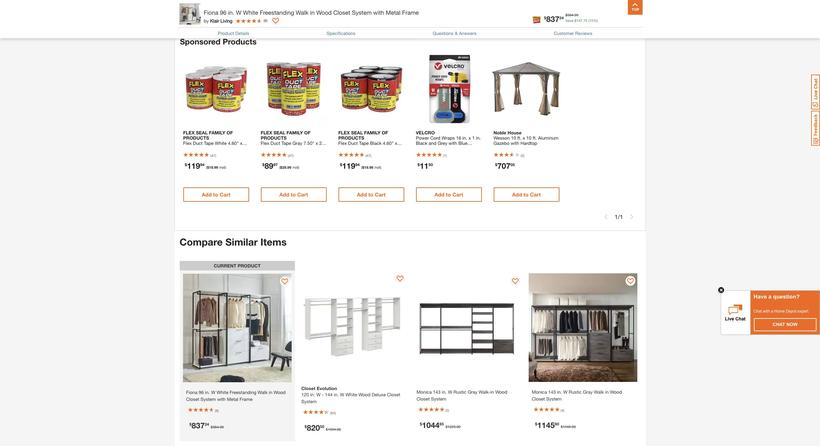 Task type: describe. For each thing, give the bounding box(es) containing it.
monica 143 in. w rustic gray walk-in wood closet system link
[[417, 390, 508, 402]]

93
[[429, 163, 433, 167]]

3
[[621, 14, 624, 21]]

and
[[429, 141, 437, 146]]

closet evolution 120 in. w - 144 in. w white wood deluxe closet system
[[302, 386, 401, 405]]

to for black
[[369, 192, 374, 198]]

current
[[214, 263, 237, 269]]

add for flex duct tape black 4.60" x 20' (6-pack)
[[357, 192, 367, 198]]

chat now link
[[755, 319, 817, 332]]

monica 143 in. w rustic gray walk-in wood closet system image
[[414, 274, 522, 383]]

( 64 )
[[330, 411, 336, 416]]

klair
[[210, 18, 219, 23]]

47 for black
[[367, 154, 371, 158]]

house
[[508, 130, 522, 136]]

product
[[238, 263, 261, 269]]

add to cart button for gray
[[261, 188, 327, 202]]

1 right "this is the first slide" icon
[[615, 214, 618, 221]]

by
[[204, 18, 209, 23]]

hardtop
[[521, 141, 538, 146]]

wood for monica 143 in. w rustic gray walk in wood closet system
[[611, 390, 623, 395]]

in. right 144
[[334, 392, 339, 398]]

to for aluminum
[[524, 192, 529, 198]]

$ 11 93
[[418, 162, 433, 171]]

0 horizontal spatial in
[[310, 9, 315, 16]]

w for monica 143 in. w rustic gray walk-in wood closet system
[[448, 390, 453, 395]]

chat now
[[773, 322, 798, 328]]

x for flex duct tape gray 7.50" x 20' (3-pack)
[[316, 141, 318, 146]]

chat
[[773, 322, 786, 328]]

products
[[223, 37, 257, 46]]

1348
[[563, 425, 571, 429]]

seal for black
[[351, 130, 363, 136]]

1 horizontal spatial ( 8 )
[[264, 18, 268, 23]]

monica 143 in. w rustic gray walk in wood closet system
[[532, 390, 623, 402]]

display image for 1145
[[628, 279, 634, 285]]

( inside $ 984 . 99 save $ 147 . 75 ( 15 %)
[[589, 18, 590, 22]]

closet up 120
[[302, 386, 316, 392]]

x inside noble house wesson 10 ft. x 10 ft. aluminum gazebo with hardtop
[[523, 135, 526, 141]]

chat with a home depot expert.
[[754, 310, 810, 314]]

with left "metal"
[[374, 9, 385, 16]]

closet for monica 143 in. w rustic gray walk in wood closet system
[[532, 397, 545, 402]]

7.50"
[[304, 141, 315, 146]]

family for black
[[364, 130, 381, 136]]

&
[[455, 30, 458, 36]]

/
[[618, 214, 620, 221]]

wood for fiona 96 in. w white freestanding walk in wood closet system with metal frame
[[317, 9, 332, 16]]

flex duct tape white 4.60" x 20' (6-pack) image
[[180, 53, 252, 126]]

in for 1145
[[606, 390, 609, 395]]

24 for $ 837 24
[[560, 15, 564, 20]]

97
[[274, 163, 278, 167]]

similar
[[226, 237, 258, 248]]

details
[[236, 30, 250, 36]]

1 ft. from the left
[[518, 135, 522, 141]]

walk for freestanding
[[296, 9, 309, 16]]

freestanding
[[260, 9, 294, 16]]

707
[[498, 162, 511, 171]]

99 for flex seal family of products flex duct tape white 4.60" x 20' (6-pack)
[[214, 166, 218, 170]]

1044
[[422, 421, 440, 430]]

monica for 1044
[[417, 390, 432, 395]]

$ inside '$ 837 24'
[[545, 15, 547, 20]]

flex seal family of products flex duct tape gray 7.50" x 20' (3-pack)
[[261, 130, 326, 151]]

now
[[787, 322, 798, 328]]

6/24
[[463, 146, 472, 151]]

in. right 16
[[463, 135, 468, 141]]

of for black
[[382, 130, 388, 136]]

flex duct tape gray 7.50" x 20' (3-pack) image
[[258, 53, 330, 126]]

duct for flex duct tape white 4.60" x 20' (6-pack)
[[193, 141, 203, 146]]

in. inside monica 143 in. w rustic gray walk-in wood closet system
[[442, 390, 447, 395]]

noble house wesson 10 ft. x 10 ft. aluminum gazebo with hardtop
[[494, 130, 559, 146]]

current product
[[214, 263, 261, 269]]

metal
[[386, 9, 401, 16]]

cart for flex duct tape gray 7.50" x 20' (3-pack)
[[298, 192, 308, 198]]

143 for 1145
[[549, 390, 556, 395]]

$ 837 24 $ 984 . 99
[[190, 422, 224, 431]]

50
[[320, 425, 325, 430]]

evolution
[[317, 386, 337, 392]]

specifications
[[327, 30, 356, 36]]

flex for flex seal family of products flex duct tape gray 7.50" x 20' (3-pack)
[[261, 130, 272, 136]]

with right chat
[[764, 310, 771, 314]]

product
[[218, 30, 234, 36]]

walk-
[[479, 390, 491, 395]]

2 10 from the left
[[527, 135, 532, 141]]

( 1 )
[[444, 154, 447, 158]]

of for white
[[227, 130, 233, 136]]

89
[[265, 162, 274, 171]]

( 47 ) for black
[[366, 154, 372, 158]]

save
[[566, 18, 574, 22]]

837 for $ 837 24
[[547, 14, 560, 23]]

00 for 820
[[337, 428, 341, 432]]

x for flex duct tape black 4.60" x 20' (6-pack)
[[395, 141, 398, 146]]

80
[[555, 422, 560, 427]]

add for wesson 10 ft. x 10 ft. aluminum gazebo with hardtop
[[513, 192, 523, 198]]

display image for 1044
[[512, 279, 519, 285]]

. inside $ 1044 65 $ 1229 . 00
[[456, 425, 457, 429]]

1 horizontal spatial 8
[[265, 18, 267, 23]]

velcro
[[416, 130, 435, 136]]

29
[[283, 166, 287, 170]]

system for fiona 96 in. w white freestanding walk in wood closet system with metal frame
[[352, 9, 372, 16]]

%)
[[594, 18, 598, 22]]

flex for flex seal family of products flex duct tape white 4.60" x 20' (6-pack)
[[183, 130, 195, 136]]

65
[[440, 422, 444, 427]]

answers
[[459, 30, 477, 36]]

w for fiona 96 in. w white freestanding walk in wood closet system with metal frame
[[236, 9, 242, 16]]

0 vertical spatial a
[[769, 294, 772, 300]]

w right 144
[[340, 392, 345, 398]]

reviews
[[576, 30, 593, 36]]

1 inside velcro power cord wraps 16 in. x 1 in. black and grey with blue slotted grommet 2 ct. 6/24
[[473, 135, 475, 141]]

add to cart for white
[[202, 192, 231, 198]]

x for flex duct tape white 4.60" x 20' (6-pack)
[[240, 141, 243, 146]]

1094
[[328, 428, 336, 432]]

00 for 1044
[[457, 425, 461, 429]]

product details
[[218, 30, 250, 36]]

customer
[[554, 30, 574, 36]]

have
[[754, 294, 768, 300]]

living
[[221, 18, 233, 23]]

slotted
[[416, 146, 431, 151]]

family for gray
[[287, 130, 303, 136]]

$ 820 50 $ 1094 . 00
[[305, 424, 341, 433]]

cord
[[431, 135, 441, 141]]

$ 119 94 ( $ 19 . 99 /roll ) for black
[[340, 162, 382, 171]]

144
[[325, 392, 333, 398]]

w left -
[[317, 392, 321, 398]]

add to cart for black
[[357, 192, 386, 198]]

wood for monica 143 in. w rustic gray walk-in wood closet system
[[496, 390, 508, 395]]

( 4 )
[[561, 409, 565, 413]]

$ 837 24
[[545, 14, 564, 23]]

this is the last slide image
[[630, 215, 635, 220]]

11
[[420, 162, 429, 171]]

fiona 96 in. w white freestanding walk in wood closet system with metal frame
[[204, 9, 419, 16]]

20' for flex duct tape gray 7.50" x 20' (3-pack)
[[320, 141, 326, 146]]

984 inside "$ 837 24 $ 984 . 99"
[[213, 426, 219, 430]]

sponsored products
[[180, 37, 257, 46]]

984 inside $ 984 . 99 save $ 147 . 75 ( 15 %)
[[568, 13, 574, 17]]

pack) for black
[[352, 146, 363, 151]]

147
[[577, 18, 583, 22]]

0 horizontal spatial 8
[[216, 409, 218, 414]]

15
[[590, 18, 594, 22]]

64
[[331, 411, 335, 416]]

. inside $ 820 50 $ 1094 . 00
[[336, 428, 337, 432]]

have a question?
[[754, 294, 800, 300]]

pack) for gray
[[267, 146, 278, 151]]

in. inside monica 143 in. w rustic gray walk in wood closet system
[[558, 390, 562, 395]]

( inside the $ 89 97 ( $ 29 . 99 /roll )
[[280, 166, 281, 170]]

$ 984 . 99 save $ 147 . 75 ( 15 %)
[[566, 13, 598, 22]]

power
[[416, 135, 429, 141]]

grey
[[438, 141, 448, 146]]

tape for black
[[359, 141, 369, 146]]

closet for monica 143 in. w rustic gray walk-in wood closet system
[[417, 397, 430, 402]]

94 for white
[[200, 163, 205, 167]]

flex seal family of products flex duct tape black 4.60" x 20' (6-pack)
[[339, 130, 398, 151]]

expert.
[[798, 310, 810, 314]]

system inside closet evolution 120 in. w - 144 in. w white wood deluxe closet system
[[302, 399, 317, 405]]

. inside the $ 89 97 ( $ 29 . 99 /roll )
[[287, 166, 288, 170]]

to for white
[[213, 192, 218, 198]]

monica for 1145
[[532, 390, 547, 395]]

( 5 )
[[521, 154, 525, 158]]

cart for flex duct tape white 4.60" x 20' (6-pack)
[[220, 192, 231, 198]]

add for flex duct tape gray 7.50" x 20' (3-pack)
[[280, 192, 290, 198]]

of for gray
[[304, 130, 311, 136]]

$ 89 97 ( $ 29 . 99 /roll )
[[263, 162, 299, 171]]

seal for gray
[[274, 130, 286, 136]]



Task type: locate. For each thing, give the bounding box(es) containing it.
99 for flex seal family of products flex duct tape gray 7.50" x 20' (3-pack)
[[288, 166, 292, 170]]

0 horizontal spatial display image
[[397, 276, 404, 283]]

10
[[511, 135, 517, 141], [527, 135, 532, 141]]

5 add to cart from the left
[[513, 192, 541, 198]]

0 horizontal spatial 143
[[433, 390, 441, 395]]

1 horizontal spatial in
[[491, 390, 494, 395]]

$ 119 94 ( $ 19 . 99 /roll ) for white
[[185, 162, 226, 171]]

tape inside flex seal family of products flex duct tape black 4.60" x 20' (6-pack)
[[359, 141, 369, 146]]

2 vertical spatial white
[[346, 392, 358, 398]]

( 47 )
[[211, 154, 216, 158], [288, 154, 294, 158], [366, 154, 372, 158]]

2 of from the left
[[304, 130, 311, 136]]

tape for white
[[204, 141, 214, 146]]

chat
[[754, 310, 763, 314]]

3 of from the left
[[382, 130, 388, 136]]

0 horizontal spatial products
[[183, 135, 209, 141]]

1 horizontal spatial gray
[[468, 390, 478, 395]]

in inside monica 143 in. w rustic gray walk in wood closet system
[[606, 390, 609, 395]]

2 add to cart from the left
[[280, 192, 308, 198]]

a left home
[[772, 310, 774, 314]]

cart for power cord wraps 16 in. x 1 in. black and grey with blue slotted grommet 2 ct. 6/24
[[453, 192, 464, 198]]

1 add to cart button from the left
[[183, 188, 249, 202]]

products for flex duct tape white 4.60" x 20' (6-pack)
[[183, 135, 209, 141]]

2 94 from the left
[[356, 163, 360, 167]]

gray
[[293, 141, 303, 146], [468, 390, 478, 395], [583, 390, 593, 395]]

( 47 ) up the $ 89 97 ( $ 29 . 99 /roll )
[[288, 154, 294, 158]]

0 vertical spatial 837
[[547, 14, 560, 23]]

tape inside 'flex seal family of products flex duct tape white 4.60" x 20' (6-pack)'
[[204, 141, 214, 146]]

1 horizontal spatial display image
[[282, 279, 288, 286]]

white inside 'flex seal family of products flex duct tape white 4.60" x 20' (6-pack)'
[[215, 141, 227, 146]]

monica inside monica 143 in. w rustic gray walk-in wood closet system
[[417, 390, 432, 395]]

2 horizontal spatial in
[[606, 390, 609, 395]]

1 black from the left
[[370, 141, 382, 146]]

47 down flex seal family of products flex duct tape black 4.60" x 20' (6-pack)
[[367, 154, 371, 158]]

2 left the ct.
[[453, 146, 455, 151]]

99 inside $ 984 . 99 save $ 147 . 75 ( 15 %)
[[575, 13, 579, 17]]

1 vertical spatial white
[[215, 141, 227, 146]]

x inside 'flex seal family of products flex duct tape white 4.60" x 20' (6-pack)'
[[240, 141, 243, 146]]

3 47 from the left
[[367, 154, 371, 158]]

1 horizontal spatial pack)
[[267, 146, 278, 151]]

0 vertical spatial 984
[[568, 13, 574, 17]]

143 for 1044
[[433, 390, 441, 395]]

1 /roll from the left
[[219, 166, 225, 170]]

2 horizontal spatial white
[[346, 392, 358, 398]]

closet up the 1145
[[532, 397, 545, 402]]

2 (6- from the left
[[346, 146, 352, 151]]

2 add to cart button from the left
[[261, 188, 327, 202]]

1 seal from the left
[[196, 130, 208, 136]]

$
[[566, 13, 568, 17], [545, 15, 547, 20], [575, 18, 577, 22], [185, 163, 187, 167], [263, 163, 265, 167], [340, 163, 342, 167], [418, 163, 420, 167], [496, 163, 498, 167], [207, 166, 209, 170], [281, 166, 283, 170], [363, 166, 365, 170], [420, 422, 422, 427], [536, 422, 538, 427], [190, 423, 192, 428], [305, 425, 307, 430], [446, 425, 448, 429], [561, 425, 563, 429], [211, 426, 213, 430], [326, 428, 328, 432]]

20' inside flex seal family of products flex duct tape gray 7.50" x 20' (3-pack)
[[320, 141, 326, 146]]

home
[[775, 310, 786, 314]]

ct.
[[457, 146, 462, 151]]

family inside flex seal family of products flex duct tape gray 7.50" x 20' (3-pack)
[[287, 130, 303, 136]]

1 vertical spatial 837
[[192, 422, 205, 431]]

2 rustic from the left
[[569, 390, 582, 395]]

in. up ( 2 )
[[442, 390, 447, 395]]

24 for $ 837 24 $ 984 . 99
[[205, 423, 209, 428]]

0 horizontal spatial 19
[[209, 166, 213, 170]]

products inside flex seal family of products flex duct tape gray 7.50" x 20' (3-pack)
[[261, 135, 287, 141]]

product image image
[[179, 3, 201, 25]]

1 94 from the left
[[200, 163, 205, 167]]

gazebo
[[494, 141, 510, 146]]

add to cart button for white
[[183, 188, 249, 202]]

47 up the $ 89 97 ( $ 29 . 99 /roll )
[[289, 154, 293, 158]]

2 black from the left
[[416, 141, 428, 146]]

customer reviews
[[554, 30, 593, 36]]

x inside velcro power cord wraps 16 in. x 1 in. black and grey with blue slotted grommet 2 ct. 6/24
[[469, 135, 471, 141]]

question?
[[774, 294, 800, 300]]

1 ( 47 ) from the left
[[211, 154, 216, 158]]

w right 96
[[236, 9, 242, 16]]

3 products from the left
[[339, 135, 365, 141]]

1 flex from the left
[[183, 130, 195, 136]]

ft. right wesson
[[518, 135, 522, 141]]

119 down flex seal family of products flex duct tape black 4.60" x 20' (6-pack)
[[342, 162, 356, 171]]

flex for flex duct tape white 4.60" x 20' (6-pack)
[[183, 141, 192, 146]]

5 cart from the left
[[530, 192, 541, 198]]

duct for flex duct tape black 4.60" x 20' (6-pack)
[[348, 141, 358, 146]]

2 $ 119 94 ( $ 19 . 99 /roll ) from the left
[[340, 162, 382, 171]]

1 / 1
[[615, 214, 624, 221]]

1 to from the left
[[213, 192, 218, 198]]

2 4.60" from the left
[[383, 141, 394, 146]]

1 horizontal spatial display image
[[628, 279, 634, 285]]

( 47 ) down 'flex seal family of products flex duct tape white 4.60" x 20' (6-pack)'
[[211, 154, 216, 158]]

wood inside closet evolution 120 in. w - 144 in. w white wood deluxe closet system
[[359, 392, 371, 398]]

2 119 from the left
[[342, 162, 356, 171]]

20'
[[320, 141, 326, 146], [183, 146, 190, 151], [339, 146, 345, 151]]

2 horizontal spatial flex
[[339, 141, 347, 146]]

1 10 from the left
[[511, 135, 517, 141]]

2 products from the left
[[261, 135, 287, 141]]

143 inside monica 143 in. w rustic gray walk in wood closet system
[[549, 390, 556, 395]]

( 8 ) down freestanding in the top left of the page
[[264, 18, 268, 23]]

duct inside flex seal family of products flex duct tape black 4.60" x 20' (6-pack)
[[348, 141, 358, 146]]

add to cart for aluminum
[[513, 192, 541, 198]]

next slide image
[[630, 15, 635, 20]]

wraps
[[442, 135, 455, 141]]

20' inside flex seal family of products flex duct tape black 4.60" x 20' (6-pack)
[[339, 146, 345, 151]]

2 flex from the left
[[261, 130, 272, 136]]

add for power cord wraps 16 in. x 1 in. black and grey with blue slotted grommet 2 ct. 6/24
[[435, 192, 445, 198]]

143 up "80"
[[549, 390, 556, 395]]

display image for 837
[[282, 279, 288, 286]]

99 inside the $ 89 97 ( $ 29 . 99 /roll )
[[288, 166, 292, 170]]

1 horizontal spatial 143
[[549, 390, 556, 395]]

products inside flex seal family of products flex duct tape black 4.60" x 20' (6-pack)
[[339, 135, 365, 141]]

with inside noble house wesson 10 ft. x 10 ft. aluminum gazebo with hardtop
[[511, 141, 520, 146]]

2 horizontal spatial tape
[[359, 141, 369, 146]]

$ 119 94 ( $ 19 . 99 /roll ) down 'flex seal family of products flex duct tape white 4.60" x 20' (6-pack)'
[[185, 162, 226, 171]]

1 horizontal spatial rustic
[[569, 390, 582, 395]]

with left blue
[[449, 141, 458, 146]]

w up 4
[[564, 390, 568, 395]]

0 horizontal spatial duct
[[193, 141, 203, 146]]

2 cart from the left
[[298, 192, 308, 198]]

1 vertical spatial walk
[[594, 390, 604, 395]]

( 47 ) for white
[[211, 154, 216, 158]]

/roll inside the $ 89 97 ( $ 29 . 99 /roll )
[[293, 166, 299, 170]]

2 /roll from the left
[[293, 166, 299, 170]]

closet up specifications
[[334, 9, 351, 16]]

fiona
[[204, 9, 219, 16]]

noble
[[494, 130, 507, 136]]

1 horizontal spatial ( 47 )
[[288, 154, 294, 158]]

2 horizontal spatial products
[[339, 135, 365, 141]]

1 vertical spatial a
[[772, 310, 774, 314]]

power cord wraps 16 in. x 1 in. black and grey with blue slotted grommet 2 ct. 6/24 image
[[413, 53, 485, 126]]

1145
[[538, 421, 555, 430]]

00 right 1348
[[572, 425, 576, 429]]

family
[[209, 130, 226, 136], [287, 130, 303, 136], [364, 130, 381, 136]]

1 duct from the left
[[193, 141, 203, 146]]

1 horizontal spatial 47
[[289, 154, 293, 158]]

3 family from the left
[[364, 130, 381, 136]]

2 horizontal spatial /roll
[[375, 166, 381, 170]]

0 vertical spatial walk
[[296, 9, 309, 16]]

5
[[522, 154, 524, 158]]

flex inside 'flex seal family of products flex duct tape white 4.60" x 20' (6-pack)'
[[183, 141, 192, 146]]

. inside "$ 837 24 $ 984 . 99"
[[219, 426, 220, 430]]

837
[[547, 14, 560, 23], [192, 422, 205, 431]]

(6- inside flex seal family of products flex duct tape black 4.60" x 20' (6-pack)
[[346, 146, 352, 151]]

1 horizontal spatial /roll
[[293, 166, 299, 170]]

in for 1044
[[491, 390, 494, 395]]

2 horizontal spatial pack)
[[352, 146, 363, 151]]

24 inside "$ 837 24 $ 984 . 99"
[[205, 423, 209, 428]]

19 down 'flex seal family of products flex duct tape white 4.60" x 20' (6-pack)'
[[209, 166, 213, 170]]

a right have
[[769, 294, 772, 300]]

19 for white
[[209, 166, 213, 170]]

00 right 1229
[[457, 425, 461, 429]]

1 right blue
[[473, 135, 475, 141]]

00 inside $ 1145 80 $ 1348 . 00
[[572, 425, 576, 429]]

/roll down 'flex seal family of products flex duct tape white 4.60" x 20' (6-pack)'
[[219, 166, 225, 170]]

walk inside monica 143 in. w rustic gray walk in wood closet system
[[594, 390, 604, 395]]

1 horizontal spatial 984
[[568, 13, 574, 17]]

1 horizontal spatial tape
[[282, 141, 291, 146]]

flex inside flex seal family of products flex duct tape gray 7.50" x 20' (3-pack)
[[261, 141, 269, 146]]

add
[[202, 192, 212, 198], [280, 192, 290, 198], [357, 192, 367, 198], [435, 192, 445, 198], [513, 192, 523, 198]]

1 vertical spatial 8
[[216, 409, 218, 414]]

family inside flex seal family of products flex duct tape black 4.60" x 20' (6-pack)
[[364, 130, 381, 136]]

rustic inside monica 143 in. w rustic gray walk in wood closet system
[[569, 390, 582, 395]]

tape inside flex seal family of products flex duct tape gray 7.50" x 20' (3-pack)
[[282, 141, 291, 146]]

10 right wesson
[[511, 135, 517, 141]]

1 horizontal spatial $ 119 94 ( $ 19 . 99 /roll )
[[340, 162, 382, 171]]

gray for 1044
[[468, 390, 478, 395]]

0 horizontal spatial display image
[[273, 18, 279, 25]]

1 horizontal spatial 20'
[[320, 141, 326, 146]]

94 down 'flex seal family of products flex duct tape white 4.60" x 20' (6-pack)'
[[200, 163, 205, 167]]

1 family from the left
[[209, 130, 226, 136]]

05
[[511, 163, 515, 167]]

0 horizontal spatial pack)
[[197, 146, 208, 151]]

0 horizontal spatial 837
[[192, 422, 205, 431]]

wood inside monica 143 in. w rustic gray walk-in wood closet system
[[496, 390, 508, 395]]

system for monica 143 in. w rustic gray walk in wood closet system
[[547, 397, 562, 402]]

products for flex duct tape gray 7.50" x 20' (3-pack)
[[261, 135, 287, 141]]

gray inside monica 143 in. w rustic gray walk in wood closet system
[[583, 390, 593, 395]]

0 vertical spatial 8
[[265, 18, 267, 23]]

75
[[584, 18, 588, 22]]

1 horizontal spatial ft.
[[533, 135, 537, 141]]

4.60" inside 'flex seal family of products flex duct tape white 4.60" x 20' (6-pack)'
[[228, 141, 239, 146]]

2 seal from the left
[[274, 130, 286, 136]]

products for flex duct tape black 4.60" x 20' (6-pack)
[[339, 135, 365, 141]]

1 horizontal spatial 00
[[457, 425, 461, 429]]

duct for flex duct tape gray 7.50" x 20' (3-pack)
[[271, 141, 280, 146]]

x inside flex seal family of products flex duct tape black 4.60" x 20' (6-pack)
[[395, 141, 398, 146]]

add to cart button for black
[[339, 188, 405, 202]]

w inside monica 143 in. w rustic gray walk in wood closet system
[[564, 390, 568, 395]]

1 horizontal spatial of
[[304, 130, 311, 136]]

5 to from the left
[[524, 192, 529, 198]]

8 up "$ 837 24 $ 984 . 99" at the left bottom of page
[[216, 409, 218, 414]]

3 add to cart button from the left
[[339, 188, 405, 202]]

0 horizontal spatial 10
[[511, 135, 517, 141]]

walk for gray
[[594, 390, 604, 395]]

wood inside monica 143 in. w rustic gray walk in wood closet system
[[611, 390, 623, 395]]

x right house
[[523, 135, 526, 141]]

of inside flex seal family of products flex duct tape black 4.60" x 20' (6-pack)
[[382, 130, 388, 136]]

add to cart button for aluminum
[[494, 188, 560, 202]]

1 horizontal spatial (6-
[[346, 146, 352, 151]]

119 for flex seal family of products flex duct tape white 4.60" x 20' (6-pack)
[[187, 162, 200, 171]]

119 down 'flex seal family of products flex duct tape white 4.60" x 20' (6-pack)'
[[187, 162, 200, 171]]

0 horizontal spatial gray
[[293, 141, 303, 146]]

47 for gray
[[289, 154, 293, 158]]

/roll for white
[[219, 166, 225, 170]]

3 cart from the left
[[375, 192, 386, 198]]

4 add from the left
[[435, 192, 445, 198]]

x right 7.50"
[[316, 141, 318, 146]]

$ 119 94 ( $ 19 . 99 /roll ) down flex seal family of products flex duct tape black 4.60" x 20' (6-pack)
[[340, 162, 382, 171]]

( 8 ) up "$ 837 24 $ 984 . 99" at the left bottom of page
[[215, 409, 219, 414]]

system up ( 2 )
[[431, 397, 447, 402]]

00 inside $ 1044 65 $ 1229 . 00
[[457, 425, 461, 429]]

1 horizontal spatial 119
[[342, 162, 356, 171]]

0 vertical spatial ( 8 )
[[264, 18, 268, 23]]

1 vertical spatial 24
[[205, 423, 209, 428]]

items
[[261, 237, 287, 248]]

closet inside monica 143 in. w rustic gray walk in wood closet system
[[532, 397, 545, 402]]

2 duct from the left
[[271, 141, 280, 146]]

add to cart for gray
[[280, 192, 308, 198]]

2 tape from the left
[[282, 141, 291, 146]]

/roll for black
[[375, 166, 381, 170]]

products
[[183, 135, 209, 141], [261, 135, 287, 141], [339, 135, 365, 141]]

live chat image
[[812, 75, 821, 110]]

pack) inside flex seal family of products flex duct tape black 4.60" x 20' (6-pack)
[[352, 146, 363, 151]]

1 left this is the last slide icon
[[620, 214, 624, 221]]

black inside flex seal family of products flex duct tape black 4.60" x 20' (6-pack)
[[370, 141, 382, 146]]

96
[[220, 9, 227, 16]]

2 horizontal spatial ( 47 )
[[366, 154, 372, 158]]

2 flex from the left
[[261, 141, 269, 146]]

2 horizontal spatial display image
[[512, 279, 519, 285]]

3 to from the left
[[369, 192, 374, 198]]

1 (6- from the left
[[191, 146, 197, 151]]

143 inside monica 143 in. w rustic gray walk-in wood closet system
[[433, 390, 441, 395]]

w up ( 2 )
[[448, 390, 453, 395]]

flex
[[183, 141, 192, 146], [261, 141, 269, 146], [339, 141, 347, 146]]

10 right house
[[527, 135, 532, 141]]

3 /roll from the left
[[375, 166, 381, 170]]

2 19 from the left
[[365, 166, 369, 170]]

aluminum
[[539, 135, 559, 141]]

94 down flex seal family of products flex duct tape black 4.60" x 20' (6-pack)
[[356, 163, 360, 167]]

add to cart
[[202, 192, 231, 198], [280, 192, 308, 198], [357, 192, 386, 198], [435, 192, 464, 198], [513, 192, 541, 198]]

display image
[[273, 18, 279, 25], [512, 279, 519, 285], [282, 279, 288, 286]]

1 47 from the left
[[211, 154, 215, 158]]

0 horizontal spatial ( 8 )
[[215, 409, 219, 414]]

ft.
[[518, 135, 522, 141], [533, 135, 537, 141]]

99
[[575, 13, 579, 17], [214, 166, 218, 170], [288, 166, 292, 170], [370, 166, 374, 170], [220, 426, 224, 430]]

(6- inside 'flex seal family of products flex duct tape white 4.60" x 20' (6-pack)'
[[191, 146, 197, 151]]

19 down flex seal family of products flex duct tape black 4.60" x 20' (6-pack)
[[365, 166, 369, 170]]

0 horizontal spatial 984
[[213, 426, 219, 430]]

1 horizontal spatial duct
[[271, 141, 280, 146]]

seal for white
[[196, 130, 208, 136]]

system inside monica 143 in. w rustic gray walk in wood closet system
[[547, 397, 562, 402]]

gray inside flex seal family of products flex duct tape gray 7.50" x 20' (3-pack)
[[293, 141, 303, 146]]

)
[[267, 18, 268, 23], [215, 154, 216, 158], [293, 154, 294, 158], [371, 154, 372, 158], [446, 154, 447, 158], [524, 154, 525, 158], [225, 166, 226, 170], [299, 166, 299, 170], [381, 166, 382, 170], [449, 409, 450, 413], [564, 409, 565, 413], [218, 409, 219, 414], [335, 411, 336, 416]]

1 horizontal spatial products
[[261, 135, 287, 141]]

product details button
[[218, 30, 250, 37], [218, 30, 250, 37]]

white
[[243, 9, 258, 16], [215, 141, 227, 146], [346, 392, 358, 398]]

x left the power
[[395, 141, 398, 146]]

1 horizontal spatial seal
[[274, 130, 286, 136]]

/roll right 29
[[293, 166, 299, 170]]

pack) inside flex seal family of products flex duct tape gray 7.50" x 20' (3-pack)
[[267, 146, 278, 151]]

2 ( 47 ) from the left
[[288, 154, 294, 158]]

) inside the $ 89 97 ( $ 29 . 99 /roll )
[[299, 166, 299, 170]]

2 pack) from the left
[[267, 146, 278, 151]]

family for white
[[209, 130, 226, 136]]

closet right deluxe
[[387, 392, 401, 398]]

in. right 120
[[311, 392, 315, 398]]

flex inside flex seal family of products flex duct tape black 4.60" x 20' (6-pack)
[[339, 141, 347, 146]]

$ inside $ 11 93
[[418, 163, 420, 167]]

wesson 10 ft. x 10 ft. aluminum gazebo with hardtop image
[[491, 53, 563, 126]]

system up 4
[[547, 397, 562, 402]]

837 for $ 837 24 $ 984 . 99
[[192, 422, 205, 431]]

2 inside velcro power cord wraps 16 in. x 1 in. black and grey with blue slotted grommet 2 ct. 6/24
[[453, 146, 455, 151]]

in. up ( 4 )
[[558, 390, 562, 395]]

1 down grommet
[[444, 154, 446, 158]]

0 horizontal spatial rustic
[[454, 390, 467, 395]]

3 duct from the left
[[348, 141, 358, 146]]

3 add to cart from the left
[[357, 192, 386, 198]]

1 of from the left
[[227, 130, 233, 136]]

4 cart from the left
[[453, 192, 464, 198]]

4.60" inside flex seal family of products flex duct tape black 4.60" x 20' (6-pack)
[[383, 141, 394, 146]]

20' for flex duct tape white 4.60" x 20' (6-pack)
[[183, 146, 190, 151]]

flex for flex duct tape gray 7.50" x 20' (3-pack)
[[261, 141, 269, 146]]

compare
[[180, 237, 223, 248]]

00 for 1145
[[572, 425, 576, 429]]

0 horizontal spatial monica
[[417, 390, 432, 395]]

rustic for 1145
[[569, 390, 582, 395]]

1 119 from the left
[[187, 162, 200, 171]]

1229
[[448, 425, 456, 429]]

0 horizontal spatial white
[[215, 141, 227, 146]]

1 horizontal spatial monica
[[532, 390, 547, 395]]

customer reviews button
[[554, 30, 593, 37], [554, 30, 593, 37]]

5 add to cart button from the left
[[494, 188, 560, 202]]

00 inside $ 820 50 $ 1094 . 00
[[337, 428, 341, 432]]

0 horizontal spatial seal
[[196, 130, 208, 136]]

94 for black
[[356, 163, 360, 167]]

2 horizontal spatial of
[[382, 130, 388, 136]]

x inside flex seal family of products flex duct tape gray 7.50" x 20' (3-pack)
[[316, 141, 318, 146]]

white inside closet evolution 120 in. w - 144 in. w white wood deluxe closet system
[[346, 392, 358, 398]]

flex inside 'flex seal family of products flex duct tape white 4.60" x 20' (6-pack)'
[[183, 130, 195, 136]]

closet inside monica 143 in. w rustic gray walk-in wood closet system
[[417, 397, 430, 402]]

1 products from the left
[[183, 135, 209, 141]]

4.60" for white
[[228, 141, 239, 146]]

0 horizontal spatial walk
[[296, 9, 309, 16]]

94
[[200, 163, 205, 167], [356, 163, 360, 167]]

cart for flex duct tape black 4.60" x 20' (6-pack)
[[375, 192, 386, 198]]

add for flex duct tape white 4.60" x 20' (6-pack)
[[202, 192, 212, 198]]

3 seal from the left
[[351, 130, 363, 136]]

47 for white
[[211, 154, 215, 158]]

with
[[374, 9, 385, 16], [449, 141, 458, 146], [511, 141, 520, 146], [764, 310, 771, 314]]

frame
[[402, 9, 419, 16]]

0 horizontal spatial ft.
[[518, 135, 522, 141]]

family inside 'flex seal family of products flex duct tape white 4.60" x 20' (6-pack)'
[[209, 130, 226, 136]]

24 inside '$ 837 24'
[[560, 15, 564, 20]]

questions
[[433, 30, 454, 36]]

19 for black
[[365, 166, 369, 170]]

00 right 1094
[[337, 428, 341, 432]]

3 add from the left
[[357, 192, 367, 198]]

1 horizontal spatial white
[[243, 9, 258, 16]]

system inside monica 143 in. w rustic gray walk-in wood closet system
[[431, 397, 447, 402]]

2 horizontal spatial 47
[[367, 154, 371, 158]]

by klair living
[[204, 18, 233, 23]]

4 add to cart button from the left
[[416, 188, 482, 202]]

0 horizontal spatial 4.60"
[[228, 141, 239, 146]]

1 tape from the left
[[204, 141, 214, 146]]

2 horizontal spatial flex
[[339, 130, 350, 136]]

( 47 ) down flex seal family of products flex duct tape black 4.60" x 20' (6-pack)
[[366, 154, 372, 158]]

flex inside flex seal family of products flex duct tape gray 7.50" x 20' (3-pack)
[[261, 130, 272, 136]]

2 horizontal spatial 00
[[572, 425, 576, 429]]

20' for flex duct tape black 4.60" x 20' (6-pack)
[[339, 146, 345, 151]]

4 add to cart from the left
[[435, 192, 464, 198]]

monica 143 in. w rustic gray walk in wood closet system image
[[529, 274, 638, 383]]

monica 143 in. w rustic gray walk-in wood closet system
[[417, 390, 508, 402]]

wood
[[317, 9, 332, 16], [496, 390, 508, 395], [611, 390, 623, 395], [359, 392, 371, 398]]

. inside $ 1145 80 $ 1348 . 00
[[571, 425, 572, 429]]

4 to from the left
[[446, 192, 451, 198]]

x right blue
[[469, 135, 471, 141]]

in.
[[228, 9, 235, 16], [463, 135, 468, 141], [476, 135, 481, 141], [442, 390, 447, 395], [558, 390, 562, 395], [311, 392, 315, 398], [334, 392, 339, 398]]

monica inside monica 143 in. w rustic gray walk in wood closet system
[[532, 390, 547, 395]]

flex inside flex seal family of products flex duct tape black 4.60" x 20' (6-pack)
[[339, 130, 350, 136]]

w for monica 143 in. w rustic gray walk in wood closet system
[[564, 390, 568, 395]]

seal inside flex seal family of products flex duct tape gray 7.50" x 20' (3-pack)
[[274, 130, 286, 136]]

monica 143 in. w rustic gray walk in wood closet system link
[[532, 390, 623, 402]]

( 47 ) for gray
[[288, 154, 294, 158]]

blue
[[459, 141, 468, 146]]

$ 1145 80 $ 1348 . 00
[[536, 421, 576, 430]]

4.60" for black
[[383, 141, 394, 146]]

2 monica from the left
[[532, 390, 547, 395]]

(6- for flex seal family of products flex duct tape white 4.60" x 20' (6-pack)
[[191, 146, 197, 151]]

3 flex from the left
[[339, 130, 350, 136]]

1 horizontal spatial 2
[[453, 146, 455, 151]]

0 horizontal spatial /roll
[[219, 166, 225, 170]]

1 vertical spatial 984
[[213, 426, 219, 430]]

1 rustic from the left
[[454, 390, 467, 395]]

black
[[370, 141, 382, 146], [416, 141, 428, 146]]

1 horizontal spatial 24
[[560, 15, 564, 20]]

99 for flex seal family of products flex duct tape black 4.60" x 20' (6-pack)
[[370, 166, 374, 170]]

1 monica from the left
[[417, 390, 432, 395]]

-
[[322, 392, 324, 398]]

1 horizontal spatial walk
[[594, 390, 604, 395]]

1 horizontal spatial flex
[[261, 130, 272, 136]]

closet for fiona 96 in. w white freestanding walk in wood closet system with metal frame
[[334, 9, 351, 16]]

( 2 )
[[446, 409, 450, 413]]

in. right 96
[[228, 9, 235, 16]]

add to cart for in.
[[435, 192, 464, 198]]

3 pack) from the left
[[352, 146, 363, 151]]

tape for gray
[[282, 141, 291, 146]]

of inside flex seal family of products flex duct tape gray 7.50" x 20' (3-pack)
[[304, 130, 311, 136]]

1 4.60" from the left
[[228, 141, 239, 146]]

to for gray
[[291, 192, 296, 198]]

flex for flex duct tape black 4.60" x 20' (6-pack)
[[339, 141, 347, 146]]

0 horizontal spatial 47
[[211, 154, 215, 158]]

ft. left aluminum
[[533, 135, 537, 141]]

black inside velcro power cord wraps 16 in. x 1 in. black and grey with blue slotted grommet 2 ct. 6/24
[[416, 141, 428, 146]]

display image
[[397, 276, 404, 283], [628, 279, 634, 285]]

a
[[769, 294, 772, 300], [772, 310, 774, 314]]

24
[[560, 15, 564, 20], [205, 423, 209, 428]]

1 add to cart from the left
[[202, 192, 231, 198]]

gray for 1145
[[583, 390, 593, 395]]

2 47 from the left
[[289, 154, 293, 158]]

flex duct tape black 4.60" x 20' (6-pack) image
[[335, 53, 408, 126]]

in inside monica 143 in. w rustic gray walk-in wood closet system
[[491, 390, 494, 395]]

1 horizontal spatial black
[[416, 141, 428, 146]]

$ inside $ 707 05
[[496, 163, 498, 167]]

1 add from the left
[[202, 192, 212, 198]]

0 horizontal spatial flex
[[183, 141, 192, 146]]

16
[[456, 135, 462, 141]]

x left (3-
[[240, 141, 243, 146]]

143
[[433, 390, 441, 395], [549, 390, 556, 395]]

2 horizontal spatial 20'
[[339, 146, 345, 151]]

0 horizontal spatial 2
[[447, 409, 449, 413]]

in. right blue
[[476, 135, 481, 141]]

this is the first slide image
[[604, 215, 609, 220]]

rustic for 1044
[[454, 390, 467, 395]]

1 flex from the left
[[183, 141, 192, 146]]

(3-
[[261, 146, 267, 151]]

20' inside 'flex seal family of products flex duct tape white 4.60" x 20' (6-pack)'
[[183, 146, 190, 151]]

closet up 1044
[[417, 397, 430, 402]]

0 vertical spatial 2
[[453, 146, 455, 151]]

119 for flex seal family of products flex duct tape black 4.60" x 20' (6-pack)
[[342, 162, 356, 171]]

1 $ 119 94 ( $ 19 . 99 /roll ) from the left
[[185, 162, 226, 171]]

$ 707 05
[[496, 162, 515, 171]]

1 19 from the left
[[209, 166, 213, 170]]

system for monica 143 in. w rustic gray walk-in wood closet system
[[431, 397, 447, 402]]

feedback link image
[[812, 111, 821, 146]]

2 143 from the left
[[549, 390, 556, 395]]

seal inside 'flex seal family of products flex duct tape white 4.60" x 20' (6-pack)'
[[196, 130, 208, 136]]

0 horizontal spatial flex
[[183, 130, 195, 136]]

flex seal family of products flex duct tape white 4.60" x 20' (6-pack)
[[183, 130, 243, 151]]

0 horizontal spatial $ 119 94 ( $ 19 . 99 /roll )
[[185, 162, 226, 171]]

2 up $ 1044 65 $ 1229 . 00
[[447, 409, 449, 413]]

rustic inside monica 143 in. w rustic gray walk-in wood closet system
[[454, 390, 467, 395]]

of inside 'flex seal family of products flex duct tape white 4.60" x 20' (6-pack)'
[[227, 130, 233, 136]]

/roll down flex seal family of products flex duct tape black 4.60" x 20' (6-pack)
[[375, 166, 381, 170]]

2 ft. from the left
[[533, 135, 537, 141]]

1 horizontal spatial 10
[[527, 135, 532, 141]]

1 horizontal spatial 19
[[365, 166, 369, 170]]

cart for wesson 10 ft. x 10 ft. aluminum gazebo with hardtop
[[530, 192, 541, 198]]

1 horizontal spatial flex
[[261, 141, 269, 146]]

products inside 'flex seal family of products flex duct tape white 4.60" x 20' (6-pack)'
[[183, 135, 209, 141]]

3 ( 47 ) from the left
[[366, 154, 372, 158]]

1 horizontal spatial 4.60"
[[383, 141, 394, 146]]

(
[[589, 18, 590, 22], [264, 18, 265, 23], [211, 154, 211, 158], [288, 154, 289, 158], [366, 154, 367, 158], [444, 154, 444, 158], [521, 154, 522, 158], [206, 166, 207, 170], [280, 166, 281, 170], [362, 166, 363, 170], [446, 409, 447, 413], [561, 409, 562, 413], [215, 409, 216, 414], [330, 411, 331, 416]]

1 horizontal spatial 94
[[356, 163, 360, 167]]

3 tape from the left
[[359, 141, 369, 146]]

4
[[562, 409, 564, 413]]

display image for 820
[[397, 276, 404, 283]]

1 pack) from the left
[[197, 146, 208, 151]]

3 flex from the left
[[339, 141, 347, 146]]

1 cart from the left
[[220, 192, 231, 198]]

2 to from the left
[[291, 192, 296, 198]]

to for in.
[[446, 192, 451, 198]]

8 down freestanding in the top left of the page
[[265, 18, 267, 23]]

00
[[457, 425, 461, 429], [572, 425, 576, 429], [337, 428, 341, 432]]

questions & answers
[[433, 30, 477, 36]]

system up specifications
[[352, 9, 372, 16]]

0 horizontal spatial 24
[[205, 423, 209, 428]]

2 horizontal spatial seal
[[351, 130, 363, 136]]

2 add from the left
[[280, 192, 290, 198]]

1 143 from the left
[[433, 390, 441, 395]]

monica
[[417, 390, 432, 395], [532, 390, 547, 395]]

system down 120
[[302, 399, 317, 405]]

gray inside monica 143 in. w rustic gray walk-in wood closet system
[[468, 390, 478, 395]]

984
[[568, 13, 574, 17], [213, 426, 219, 430]]

0 horizontal spatial family
[[209, 130, 226, 136]]

0 horizontal spatial of
[[227, 130, 233, 136]]

120 in. w - 144 in. w white wood deluxe closet system image
[[298, 271, 407, 380]]

1 horizontal spatial 837
[[547, 14, 560, 23]]

(6- for flex seal family of products flex duct tape black 4.60" x 20' (6-pack)
[[346, 146, 352, 151]]

pack) for white
[[197, 146, 208, 151]]

1 vertical spatial 2
[[447, 409, 449, 413]]

with inside velcro power cord wraps 16 in. x 1 in. black and grey with blue slotted grommet 2 ct. 6/24
[[449, 141, 458, 146]]

questions & answers button
[[433, 30, 477, 37], [433, 30, 477, 37]]

143 up 65
[[433, 390, 441, 395]]

5 add from the left
[[513, 192, 523, 198]]

/roll for gray
[[293, 166, 299, 170]]

119
[[187, 162, 200, 171], [342, 162, 356, 171]]

deluxe
[[372, 392, 386, 398]]

duct inside 'flex seal family of products flex duct tape white 4.60" x 20' (6-pack)'
[[193, 141, 203, 146]]

47 down 'flex seal family of products flex duct tape white 4.60" x 20' (6-pack)'
[[211, 154, 215, 158]]

duct inside flex seal family of products flex duct tape gray 7.50" x 20' (3-pack)
[[271, 141, 280, 146]]

1 vertical spatial ( 8 )
[[215, 409, 219, 414]]

seal inside flex seal family of products flex duct tape black 4.60" x 20' (6-pack)
[[351, 130, 363, 136]]

99 inside "$ 837 24 $ 984 . 99"
[[220, 426, 224, 430]]

add to cart button for in.
[[416, 188, 482, 202]]

pack) inside 'flex seal family of products flex duct tape white 4.60" x 20' (6-pack)'
[[197, 146, 208, 151]]

2 family from the left
[[287, 130, 303, 136]]

1 horizontal spatial family
[[287, 130, 303, 136]]

0 horizontal spatial ( 47 )
[[211, 154, 216, 158]]

with down house
[[511, 141, 520, 146]]

w inside monica 143 in. w rustic gray walk-in wood closet system
[[448, 390, 453, 395]]

0 vertical spatial 24
[[560, 15, 564, 20]]



Task type: vqa. For each thing, say whether or not it's contained in the screenshot.
to related to White
yes



